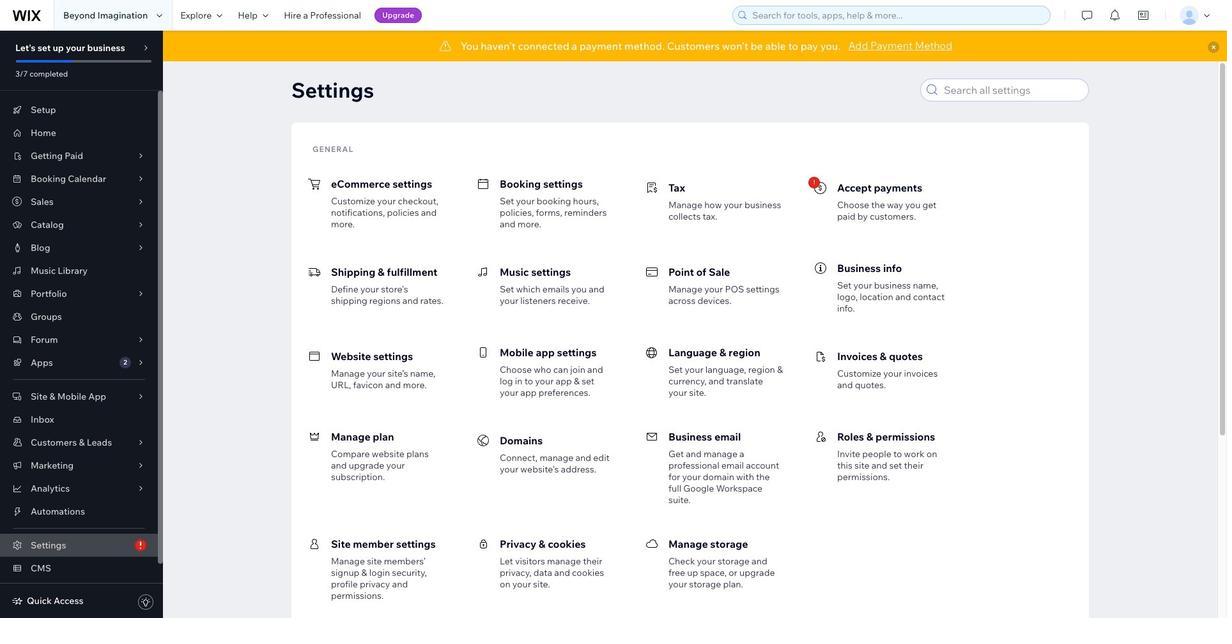 Task type: describe. For each thing, give the bounding box(es) containing it.
Search all settings field
[[940, 79, 1085, 101]]

Search for tools, apps, help & more... field
[[749, 6, 1047, 24]]



Task type: locate. For each thing, give the bounding box(es) containing it.
alert
[[163, 31, 1227, 61]]

sidebar element
[[0, 31, 163, 619]]

general-section element
[[303, 157, 1078, 614]]



